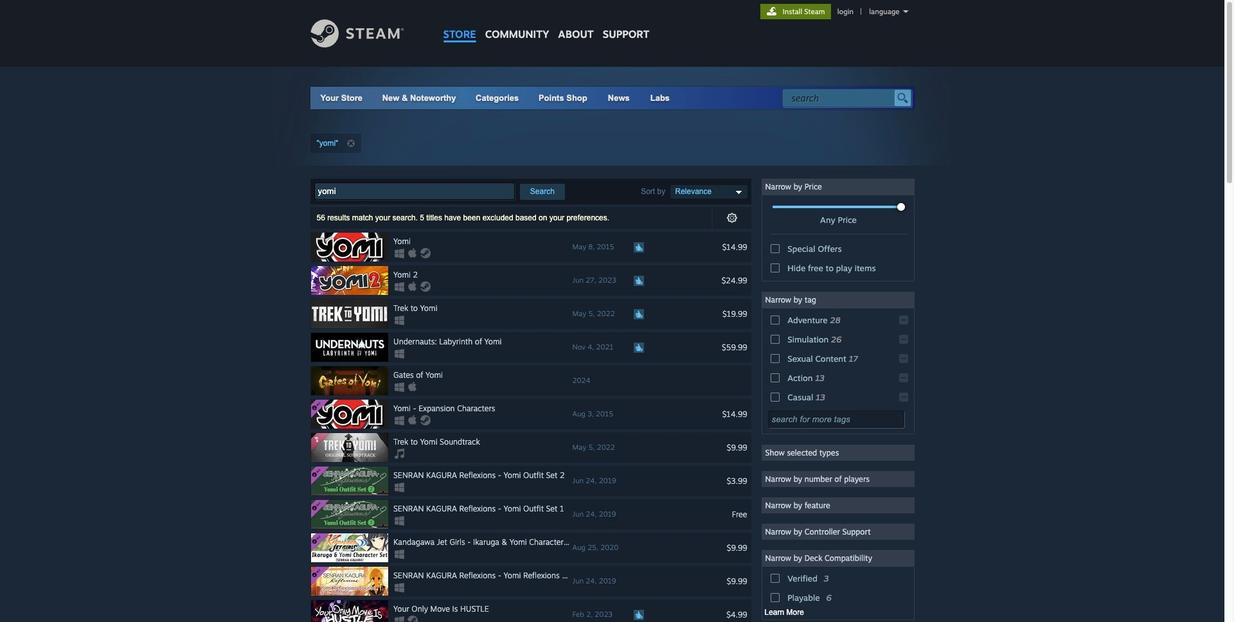 Task type: describe. For each thing, give the bounding box(es) containing it.
global menu navigation
[[439, 0, 654, 47]]

search search field
[[792, 90, 891, 107]]



Task type: locate. For each thing, give the bounding box(es) containing it.
None search field
[[782, 89, 912, 107]]

account menu navigation
[[760, 4, 914, 19]]

link to the steam homepage image
[[310, 19, 423, 48]]

main content
[[0, 67, 1225, 622]]

None text field
[[314, 183, 515, 200], [768, 411, 904, 428], [314, 183, 515, 200], [768, 411, 904, 428]]



Task type: vqa. For each thing, say whether or not it's contained in the screenshot.
text box
yes



